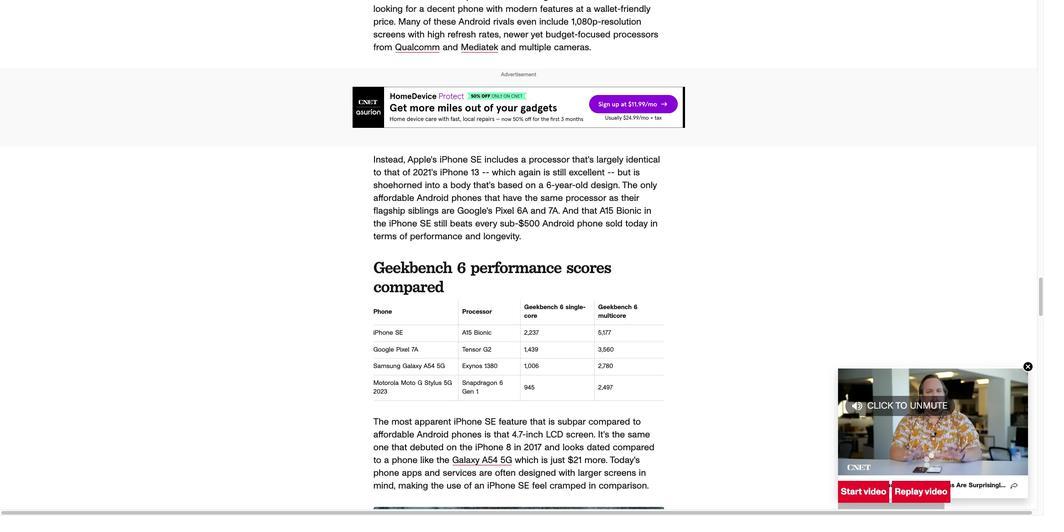 Task type: vqa. For each thing, say whether or not it's contained in the screenshot.


Task type: describe. For each thing, give the bounding box(es) containing it.
0 vertical spatial of
[[403, 168, 410, 177]]

performance inside instead, apple's iphone se includes a processor that's largely identical to that of 2021's iphone 13 -- which again is still excellent -- but is shoehorned into a body that's based on a 6-year-old design. the only affordable android phones that have the same processor as their flagship siblings are google's pixel 6a and 7a. and that a15 bionic in the iphone se still beats every sub-$500 android phone sold today in terms of performance and longevity.
[[410, 232, 463, 241]]

same inside the most apparent iphone se feature that is subpar compared to affordable android phones is that 4.7-inch lcd screen. it's the same one that debuted on the iphone 8 in 2017 and looks dated compared to a phone like the
[[628, 430, 650, 439]]

se down siblings
[[420, 219, 431, 228]]

$500
[[518, 219, 540, 228]]

based
[[498, 181, 523, 190]]

but
[[618, 168, 631, 177]]

an
[[475, 481, 485, 491]]

cameras
[[928, 482, 955, 489]]

phones inside instead, apple's iphone se includes a processor that's largely identical to that of 2021's iphone 13 -- which again is still excellent -- but is shoehorned into a body that's based on a 6-year-old design. the only affordable android phones that have the same processor as their flagship siblings are google's pixel 6a and 7a. and that a15 bionic in the iphone se still beats every sub-$500 android phone sold today in terms of performance and longevity.
[[452, 194, 482, 203]]

to inside instead, apple's iphone se includes a processor that's largely identical to that of 2021's iphone 13 -- which again is still excellent -- but is shoehorned into a body that's based on a 6-year-old design. the only affordable android phones that have the same processor as their flagship siblings are google's pixel 6a and 7a. and that a15 bionic in the iphone se still beats every sub-$500 android phone sold today in terms of performance and longevity.
[[373, 168, 381, 177]]

geekbench for geekbench 6 multicore
[[598, 304, 632, 311]]

today
[[625, 219, 648, 228]]

1
[[476, 389, 478, 395]]

a15 inside geekbench 6 performance scores compared element
[[462, 330, 472, 336]]

multicore
[[598, 313, 626, 320]]

on inside the most apparent iphone se feature that is subpar compared to affordable android phones is that 4.7-inch lcd screen. it's the same one that debuted on the iphone 8 in 2017 and looks dated compared to a phone like the
[[447, 443, 457, 452]]

start
[[841, 487, 862, 497]]

1 vertical spatial 6a
[[861, 482, 869, 489]]

snapdragon 6 gen 1
[[462, 380, 503, 395]]

services
[[443, 469, 476, 478]]

to up today's
[[633, 418, 641, 427]]

geekbench for geekbench 6 performance scores compared
[[373, 257, 452, 277]]

comparison.
[[599, 481, 649, 491]]

click
[[867, 402, 893, 411]]

google pixel 7a
[[373, 347, 418, 353]]

google's
[[457, 206, 493, 216]]

samsung galaxy a54 5g
[[373, 363, 445, 370]]

bionic inside instead, apple's iphone se includes a processor that's largely identical to that of 2021's iphone 13 -- which again is still excellent -- but is shoehorned into a body that's based on a 6-year-old design. the only affordable android phones that have the same processor as their flagship siblings are google's pixel 6a and 7a. and that a15 bionic in the iphone se still beats every sub-$500 android phone sold today in terms of performance and longevity.
[[616, 206, 642, 216]]

to down the one
[[373, 456, 381, 465]]

snapdragon
[[462, 380, 497, 386]]

and down the beats
[[465, 232, 481, 241]]

1 - from the left
[[482, 168, 486, 177]]

geekbench for geekbench 6 single- core
[[524, 304, 558, 311]]

1 vertical spatial still
[[434, 219, 447, 228]]

making
[[398, 481, 428, 491]]

that left have in the top of the page
[[484, 194, 500, 203]]

that up inch
[[530, 418, 546, 427]]

as
[[609, 194, 618, 203]]

have
[[503, 194, 522, 203]]

2,237
[[524, 330, 539, 336]]

cameras.
[[554, 43, 591, 52]]

a left 6-
[[539, 181, 544, 190]]

0 vertical spatial that's
[[572, 155, 594, 164]]

today's
[[610, 456, 640, 465]]

apparent
[[415, 418, 451, 427]]

processor
[[462, 309, 492, 315]]

se:
[[904, 482, 913, 489]]

2 vertical spatial 5g
[[501, 456, 512, 465]]

2017
[[524, 443, 542, 452]]

moto
[[401, 380, 416, 386]]

shoehorned
[[373, 181, 422, 190]]

replay
[[895, 487, 923, 497]]

4.7-
[[512, 430, 526, 439]]

a inside the most apparent iphone se feature that is subpar compared to affordable android phones is that 4.7-inch lcd screen. it's the same one that debuted on the iphone 8 in 2017 and looks dated compared to a phone like the
[[384, 456, 389, 465]]

different
[[1006, 482, 1032, 489]]

6 for multicore
[[634, 304, 638, 311]]

pixel inside instead, apple's iphone se includes a processor that's largely identical to that of 2021's iphone 13 -- which again is still excellent -- but is shoehorned into a body that's based on a 6-year-old design. the only affordable android phones that have the same processor as their flagship siblings are google's pixel 6a and 7a. and that a15 bionic in the iphone se still beats every sub-$500 android phone sold today in terms of performance and longevity.
[[495, 206, 514, 216]]

multiple
[[519, 43, 551, 52]]

phones inside the most apparent iphone se feature that is subpar compared to affordable android phones is that 4.7-inch lcd screen. it's the same one that debuted on the iphone 8 in 2017 and looks dated compared to a phone like the
[[452, 430, 482, 439]]

a15 inside instead, apple's iphone se includes a processor that's largely identical to that of 2021's iphone 13 -- which again is still excellent -- but is shoehorned into a body that's based on a 6-year-old design. the only affordable android phones that have the same processor as their flagship siblings are google's pixel 6a and 7a. and that a15 bionic in the iphone se still beats every sub-$500 android phone sold today in terms of performance and longevity.
[[600, 206, 614, 216]]

galaxy a54 5g
[[452, 456, 512, 465]]

replay video button
[[892, 481, 950, 503]]

core
[[524, 313, 537, 320]]

phone inside which is just $21 more. today's phone apps and services are often designed with larger screens in mind, making the use of an iphone se feel cramped in comparison.
[[373, 469, 399, 478]]

cramped
[[550, 481, 586, 491]]

a right into
[[443, 181, 448, 190]]

siblings
[[408, 206, 439, 216]]

old
[[576, 181, 588, 190]]

with
[[559, 469, 575, 478]]

and left mediatek link
[[443, 43, 458, 52]]

bionic inside geekbench 6 performance scores compared element
[[474, 330, 492, 336]]

instead, apple's iphone se includes a processor that's largely identical to that of 2021's iphone 13 -- which again is still excellent -- but is shoehorned into a body that's based on a 6-year-old design. the only affordable android phones that have the same processor as their flagship siblings are google's pixel 6a and 7a. and that a15 bionic in the iphone se still beats every sub-$500 android phone sold today in terms of performance and longevity.
[[373, 155, 660, 241]]

replay video
[[895, 487, 948, 497]]

the inside the most apparent iphone se feature that is subpar compared to affordable android phones is that 4.7-inch lcd screen. it's the same one that debuted on the iphone 8 in 2017 and looks dated compared to a phone like the
[[373, 418, 389, 427]]

2023
[[373, 389, 387, 395]]

1 horizontal spatial galaxy
[[452, 456, 480, 465]]

exynos 1380
[[462, 363, 498, 370]]

1 horizontal spatial a54
[[482, 456, 498, 465]]

g2
[[483, 347, 491, 353]]

terms
[[373, 232, 397, 241]]

to right click on the right of the page
[[896, 402, 907, 411]]

2 vertical spatial the
[[915, 482, 926, 489]]

longevity.
[[483, 232, 521, 241]]

in down today's
[[639, 469, 646, 478]]

same inside instead, apple's iphone se includes a processor that's largely identical to that of 2021's iphone 13 -- which again is still excellent -- but is shoehorned into a body that's based on a 6-year-old design. the only affordable android phones that have the same processor as their flagship siblings are google's pixel 6a and 7a. and that a15 bionic in the iphone se still beats every sub-$500 android phone sold today in terms of performance and longevity.
[[541, 194, 563, 203]]

vs.
[[871, 482, 879, 489]]

just
[[551, 456, 565, 465]]

motorola moto g stylus 5g 2023
[[373, 380, 452, 395]]

like
[[420, 456, 434, 465]]

is right but
[[634, 168, 640, 177]]

larger
[[578, 469, 601, 478]]

1 vertical spatial android
[[542, 219, 574, 228]]

6 for gen
[[499, 380, 503, 386]]

click to unmute
[[867, 402, 948, 411]]

geekbench 6 performance scores compared element
[[373, 300, 664, 401]]

in inside the most apparent iphone se feature that is subpar compared to affordable android phones is that 4.7-inch lcd screen. it's the same one that debuted on the iphone 8 in 2017 and looks dated compared to a phone like the
[[514, 443, 521, 452]]

pixel 6a vs. iphone se: the cameras are surprisingly different
[[846, 482, 1032, 489]]

geekbench 6 single- core
[[524, 304, 586, 320]]

4 - from the left
[[611, 168, 615, 177]]

se inside which is just $21 more. today's phone apps and services are often designed with larger screens in mind, making the use of an iphone se feel cramped in comparison.
[[518, 481, 529, 491]]

2 - from the left
[[486, 168, 489, 177]]

and inside the most apparent iphone se feature that is subpar compared to affordable android phones is that 4.7-inch lcd screen. it's the same one that debuted on the iphone 8 in 2017 and looks dated compared to a phone like the
[[545, 443, 560, 452]]

body
[[451, 181, 471, 190]]

affordable inside the most apparent iphone se feature that is subpar compared to affordable android phones is that 4.7-inch lcd screen. it's the same one that debuted on the iphone 8 in 2017 and looks dated compared to a phone like the
[[373, 430, 414, 439]]

only
[[640, 181, 657, 190]]

are
[[957, 482, 967, 489]]

1,439
[[524, 347, 538, 353]]

and inside which is just $21 more. today's phone apps and services are often designed with larger screens in mind, making the use of an iphone se feel cramped in comparison.
[[425, 469, 440, 478]]

the up terms
[[373, 219, 386, 228]]

on inside instead, apple's iphone se includes a processor that's largely identical to that of 2021's iphone 13 -- which again is still excellent -- but is shoehorned into a body that's based on a 6-year-old design. the only affordable android phones that have the same processor as their flagship siblings are google's pixel 6a and 7a. and that a15 bionic in the iphone se still beats every sub-$500 android phone sold today in terms of performance and longevity.
[[526, 181, 536, 190]]

start video button
[[838, 481, 889, 503]]

stylus
[[425, 380, 442, 386]]



Task type: locate. For each thing, give the bounding box(es) containing it.
geekbench up core
[[524, 304, 558, 311]]

the most apparent iphone se feature that is subpar compared to affordable android phones is that 4.7-inch lcd screen. it's the same one that debuted on the iphone 8 in 2017 and looks dated compared to a phone like the
[[373, 418, 654, 465]]

2 video from the left
[[925, 487, 948, 497]]

includes
[[485, 155, 518, 164]]

start video
[[841, 487, 887, 497]]

1,006
[[524, 363, 539, 370]]

2021's
[[413, 168, 437, 177]]

galaxy a54 5g link
[[452, 456, 512, 465]]

1 phones from the top
[[452, 194, 482, 203]]

0 vertical spatial still
[[553, 168, 566, 177]]

2,497
[[598, 384, 613, 391]]

one
[[373, 443, 389, 452]]

performance inside geekbench 6 performance scores compared
[[471, 257, 561, 277]]

of left an
[[464, 481, 472, 491]]

affordable inside instead, apple's iphone se includes a processor that's largely identical to that of 2021's iphone 13 -- which again is still excellent -- but is shoehorned into a body that's based on a 6-year-old design. the only affordable android phones that have the same processor as their flagship siblings are google's pixel 6a and 7a. and that a15 bionic in the iphone se still beats every sub-$500 android phone sold today in terms of performance and longevity.
[[373, 194, 414, 203]]

debuted
[[410, 443, 444, 452]]

processor
[[529, 155, 570, 164], [566, 194, 606, 203]]

identical
[[626, 155, 660, 164]]

a up again
[[521, 155, 526, 164]]

again
[[519, 168, 541, 177]]

0 vertical spatial on
[[526, 181, 536, 190]]

google
[[373, 347, 394, 353]]

of
[[403, 168, 410, 177], [400, 232, 407, 241], [464, 481, 472, 491]]

6 inside geekbench 6 multicore
[[634, 304, 638, 311]]

video left are at bottom right
[[925, 487, 948, 497]]

are up the beats
[[442, 206, 455, 216]]

screens
[[604, 469, 636, 478]]

is
[[544, 168, 550, 177], [634, 168, 640, 177], [548, 418, 555, 427], [484, 430, 491, 439], [541, 456, 548, 465]]

6 for performance
[[457, 257, 466, 277]]

tensor g2
[[462, 347, 491, 353]]

sold
[[606, 219, 623, 228]]

se up 13
[[471, 155, 482, 164]]

same
[[541, 194, 563, 203], [628, 430, 650, 439]]

5,177
[[598, 330, 611, 336]]

often
[[495, 469, 516, 478]]

1 horizontal spatial 6a
[[861, 482, 869, 489]]

a54 up stylus
[[424, 363, 435, 370]]

2 vertical spatial pixel
[[846, 482, 859, 489]]

performance
[[410, 232, 463, 241], [471, 257, 561, 277]]

compared up phone
[[373, 276, 444, 296]]

and down lcd
[[545, 443, 560, 452]]

0 vertical spatial a54
[[424, 363, 435, 370]]

phone inside instead, apple's iphone se includes a processor that's largely identical to that of 2021's iphone 13 -- which again is still excellent -- but is shoehorned into a body that's based on a 6-year-old design. the only affordable android phones that have the same processor as their flagship siblings are google's pixel 6a and 7a. and that a15 bionic in the iphone se still beats every sub-$500 android phone sold today in terms of performance and longevity.
[[577, 219, 603, 228]]

compared up today's
[[613, 443, 654, 452]]

that right and at the right top of the page
[[582, 206, 597, 216]]

1 vertical spatial affordable
[[373, 430, 414, 439]]

iphone inside which is just $21 more. today's phone apps and services are often designed with larger screens in mind, making the use of an iphone se feel cramped in comparison.
[[487, 481, 515, 491]]

that up 8 on the left of page
[[494, 430, 509, 439]]

the up galaxy a54 5g link
[[460, 443, 473, 452]]

3 - from the left
[[608, 168, 611, 177]]

video inside start video button
[[864, 487, 887, 497]]

four iphone models image
[[373, 507, 664, 516]]

mediatek
[[461, 43, 498, 52]]

1 vertical spatial that's
[[473, 181, 495, 190]]

1 vertical spatial bionic
[[474, 330, 492, 336]]

1 horizontal spatial geekbench
[[524, 304, 558, 311]]

phones up galaxy a54 5g
[[452, 430, 482, 439]]

0 horizontal spatial performance
[[410, 232, 463, 241]]

affordable
[[373, 194, 414, 203], [373, 430, 414, 439]]

a54
[[424, 363, 435, 370], [482, 456, 498, 465]]

0 horizontal spatial 6a
[[517, 206, 528, 216]]

compared inside geekbench 6 performance scores compared
[[373, 276, 444, 296]]

video right start in the bottom of the page
[[864, 487, 887, 497]]

5g up stylus
[[437, 363, 445, 370]]

largely
[[597, 155, 623, 164]]

6a inside instead, apple's iphone se includes a processor that's largely identical to that of 2021's iphone 13 -- which again is still excellent -- but is shoehorned into a body that's based on a 6-year-old design. the only affordable android phones that have the same processor as their flagship siblings are google's pixel 6a and 7a. and that a15 bionic in the iphone se still beats every sub-$500 android phone sold today in terms of performance and longevity.
[[517, 206, 528, 216]]

0 vertical spatial affordable
[[373, 194, 414, 203]]

0 horizontal spatial geekbench
[[373, 257, 452, 277]]

geekbench inside geekbench 6 performance scores compared
[[373, 257, 452, 277]]

inch
[[526, 430, 543, 439]]

into
[[425, 181, 440, 190]]

qualcomm
[[395, 43, 440, 52]]

a54 inside geekbench 6 performance scores compared element
[[424, 363, 435, 370]]

1 vertical spatial on
[[447, 443, 457, 452]]

which down includes at the top of the page
[[492, 168, 516, 177]]

phone inside the most apparent iphone se feature that is subpar compared to affordable android phones is that 4.7-inch lcd screen. it's the same one that debuted on the iphone 8 in 2017 and looks dated compared to a phone like the
[[392, 456, 418, 465]]

year-
[[555, 181, 576, 190]]

a15 down as
[[600, 206, 614, 216]]

se left 'feature'
[[485, 418, 496, 427]]

are inside which is just $21 more. today's phone apps and services are often designed with larger screens in mind, making the use of an iphone se feel cramped in comparison.
[[479, 469, 492, 478]]

5g inside motorola moto g stylus 5g 2023
[[444, 380, 452, 386]]

0 horizontal spatial a54
[[424, 363, 435, 370]]

1 horizontal spatial the
[[622, 181, 638, 190]]

2 affordable from the top
[[373, 430, 414, 439]]

lcd
[[546, 430, 563, 439]]

5g right stylus
[[444, 380, 452, 386]]

0 vertical spatial compared
[[373, 276, 444, 296]]

se left feel
[[518, 481, 529, 491]]

6a up "$500"
[[517, 206, 528, 216]]

same up today's
[[628, 430, 650, 439]]

beats
[[450, 219, 473, 228]]

their
[[621, 194, 639, 203]]

in right 8 on the left of page
[[514, 443, 521, 452]]

on right debuted
[[447, 443, 457, 452]]

qualcomm link
[[395, 43, 440, 52]]

the right it's
[[612, 430, 625, 439]]

0 horizontal spatial a15
[[462, 330, 472, 336]]

design.
[[591, 181, 620, 190]]

and left multiple in the top of the page
[[501, 43, 516, 52]]

pixel inside geekbench 6 performance scores compared element
[[396, 347, 409, 353]]

1 horizontal spatial pixel
[[495, 206, 514, 216]]

1 video from the left
[[864, 487, 887, 497]]

0 vertical spatial are
[[442, 206, 455, 216]]

are
[[442, 206, 455, 216], [479, 469, 492, 478]]

is inside which is just $21 more. today's phone apps and services are often designed with larger screens in mind, making the use of an iphone se feel cramped in comparison.
[[541, 456, 548, 465]]

se inside the most apparent iphone se feature that is subpar compared to affordable android phones is that 4.7-inch lcd screen. it's the same one that debuted on the iphone 8 in 2017 and looks dated compared to a phone like the
[[485, 418, 496, 427]]

feature
[[499, 418, 527, 427]]

pixel left vs.
[[846, 482, 859, 489]]

tensor
[[462, 347, 481, 353]]

5g up often
[[501, 456, 512, 465]]

1 horizontal spatial are
[[479, 469, 492, 478]]

and up "$500"
[[531, 206, 546, 216]]

in up today
[[644, 206, 651, 216]]

0 vertical spatial 5g
[[437, 363, 445, 370]]

phone down and at the right top of the page
[[577, 219, 603, 228]]

is left just
[[541, 456, 548, 465]]

affordable down most
[[373, 430, 414, 439]]

qualcomm and mediatek and multiple cameras.
[[395, 43, 594, 52]]

the right like
[[437, 456, 450, 465]]

single-
[[566, 304, 586, 311]]

the left use
[[431, 481, 444, 491]]

-
[[482, 168, 486, 177], [486, 168, 489, 177], [608, 168, 611, 177], [611, 168, 615, 177]]

1 horizontal spatial that's
[[572, 155, 594, 164]]

on down again
[[526, 181, 536, 190]]

1 affordable from the top
[[373, 194, 414, 203]]

that's up excellent
[[572, 155, 594, 164]]

6 inside geekbench 6 performance scores compared
[[457, 257, 466, 277]]

the left most
[[373, 418, 389, 427]]

13
[[471, 168, 479, 177]]

galaxy inside geekbench 6 performance scores compared element
[[403, 363, 422, 370]]

to down instead,
[[373, 168, 381, 177]]

same down 6-
[[541, 194, 563, 203]]

scores
[[566, 257, 611, 277]]

android down apparent
[[417, 430, 449, 439]]

processor up again
[[529, 155, 570, 164]]

1 horizontal spatial bionic
[[616, 206, 642, 216]]

iphone inside geekbench 6 performance scores compared element
[[373, 330, 393, 336]]

2 phones from the top
[[452, 430, 482, 439]]

pixel left 7a
[[396, 347, 409, 353]]

0 horizontal spatial bionic
[[474, 330, 492, 336]]

bionic
[[616, 206, 642, 216], [474, 330, 492, 336]]

that
[[384, 168, 400, 177], [484, 194, 500, 203], [582, 206, 597, 216], [530, 418, 546, 427], [494, 430, 509, 439], [392, 443, 407, 452]]

1 horizontal spatial performance
[[471, 257, 561, 277]]

8
[[506, 443, 511, 452]]

0 vertical spatial galaxy
[[403, 363, 422, 370]]

1 vertical spatial galaxy
[[452, 456, 480, 465]]

0 horizontal spatial still
[[434, 219, 447, 228]]

pixel up sub-
[[495, 206, 514, 216]]

bionic down their
[[616, 206, 642, 216]]

feel
[[532, 481, 547, 491]]

sub-
[[500, 219, 518, 228]]

samsung
[[373, 363, 400, 370]]

of up shoehorned
[[403, 168, 410, 177]]

0 vertical spatial the
[[622, 181, 638, 190]]

in
[[644, 206, 651, 216], [651, 219, 658, 228], [514, 443, 521, 452], [639, 469, 646, 478], [589, 481, 596, 491]]

the right se:
[[915, 482, 926, 489]]

the up their
[[622, 181, 638, 190]]

0 vertical spatial phones
[[452, 194, 482, 203]]

2 vertical spatial phone
[[373, 469, 399, 478]]

1 vertical spatial a54
[[482, 456, 498, 465]]

1 vertical spatial are
[[479, 469, 492, 478]]

a54 up often
[[482, 456, 498, 465]]

6 for single-
[[560, 304, 564, 311]]

0 vertical spatial processor
[[529, 155, 570, 164]]

1 vertical spatial a15
[[462, 330, 472, 336]]

video inside replay video button
[[925, 487, 948, 497]]

galaxy up services
[[452, 456, 480, 465]]

0 vertical spatial same
[[541, 194, 563, 203]]

phone
[[373, 309, 392, 315]]

android down 7a.
[[542, 219, 574, 228]]

screen.
[[566, 430, 595, 439]]

is up 6-
[[544, 168, 550, 177]]

geekbench inside geekbench 6 single- core
[[524, 304, 558, 311]]

which inside which is just $21 more. today's phone apps and services are often designed with larger screens in mind, making the use of an iphone se feel cramped in comparison.
[[515, 456, 539, 465]]

0 horizontal spatial video
[[864, 487, 887, 497]]

which down 2017
[[515, 456, 539, 465]]

2 horizontal spatial pixel
[[846, 482, 859, 489]]

0 vertical spatial bionic
[[616, 206, 642, 216]]

is up galaxy a54 5g link
[[484, 430, 491, 439]]

the inside instead, apple's iphone se includes a processor that's largely identical to that of 2021's iphone 13 -- which again is still excellent -- but is shoehorned into a body that's based on a 6-year-old design. the only affordable android phones that have the same processor as their flagship siblings are google's pixel 6a and 7a. and that a15 bionic in the iphone se still beats every sub-$500 android phone sold today in terms of performance and longevity.
[[622, 181, 638, 190]]

unmute
[[910, 402, 948, 411]]

excellent
[[569, 168, 605, 177]]

1 vertical spatial pixel
[[396, 347, 409, 353]]

1 vertical spatial phones
[[452, 430, 482, 439]]

iphone se
[[373, 330, 403, 336]]

0 vertical spatial phone
[[577, 219, 603, 228]]

gen
[[462, 389, 474, 395]]

which inside instead, apple's iphone se includes a processor that's largely identical to that of 2021's iphone 13 -- which again is still excellent -- but is shoehorned into a body that's based on a 6-year-old design. the only affordable android phones that have the same processor as their flagship siblings are google's pixel 6a and 7a. and that a15 bionic in the iphone se still beats every sub-$500 android phone sold today in terms of performance and longevity.
[[492, 168, 516, 177]]

bionic up the g2
[[474, 330, 492, 336]]

still
[[553, 168, 566, 177], [434, 219, 447, 228]]

6 inside geekbench 6 single- core
[[560, 304, 564, 311]]

processor down old
[[566, 194, 606, 203]]

android inside the most apparent iphone se feature that is subpar compared to affordable android phones is that 4.7-inch lcd screen. it's the same one that debuted on the iphone 8 in 2017 and looks dated compared to a phone like the
[[417, 430, 449, 439]]

which
[[492, 168, 516, 177], [515, 456, 539, 465]]

0 horizontal spatial pixel
[[396, 347, 409, 353]]

phone up 'apps'
[[392, 456, 418, 465]]

apple's
[[408, 155, 437, 164]]

1 horizontal spatial on
[[526, 181, 536, 190]]

0 vertical spatial pixel
[[495, 206, 514, 216]]

g
[[418, 380, 422, 386]]

instead,
[[373, 155, 405, 164]]

phone up mind,
[[373, 469, 399, 478]]

is up lcd
[[548, 418, 555, 427]]

of right terms
[[400, 232, 407, 241]]

0 horizontal spatial galaxy
[[403, 363, 422, 370]]

the right have in the top of the page
[[525, 194, 538, 203]]

that right the one
[[392, 443, 407, 452]]

1 vertical spatial which
[[515, 456, 539, 465]]

geekbench down terms
[[373, 257, 452, 277]]

0 horizontal spatial same
[[541, 194, 563, 203]]

looks
[[563, 443, 584, 452]]

performance down the beats
[[410, 232, 463, 241]]

performance down longevity.
[[471, 257, 561, 277]]

affordable down shoehorned
[[373, 194, 414, 203]]

exynos
[[462, 363, 482, 370]]

a down the one
[[384, 456, 389, 465]]

of inside which is just $21 more. today's phone apps and services are often designed with larger screens in mind, making the use of an iphone se feel cramped in comparison.
[[464, 481, 472, 491]]

which is just $21 more. today's phone apps and services are often designed with larger screens in mind, making the use of an iphone se feel cramped in comparison.
[[373, 456, 649, 491]]

1 vertical spatial the
[[373, 418, 389, 427]]

1 horizontal spatial a15
[[600, 206, 614, 216]]

that's down 13
[[473, 181, 495, 190]]

advertisement region
[[352, 87, 685, 128]]

1 vertical spatial processor
[[566, 194, 606, 203]]

1 horizontal spatial video
[[925, 487, 948, 497]]

1 vertical spatial 5g
[[444, 380, 452, 386]]

are inside instead, apple's iphone se includes a processor that's largely identical to that of 2021's iphone 13 -- which again is still excellent -- but is shoehorned into a body that's based on a 6-year-old design. the only affordable android phones that have the same processor as their flagship siblings are google's pixel 6a and 7a. and that a15 bionic in the iphone se still beats every sub-$500 android phone sold today in terms of performance and longevity.
[[442, 206, 455, 216]]

0 vertical spatial performance
[[410, 232, 463, 241]]

se up google pixel 7a
[[395, 330, 403, 336]]

2 horizontal spatial the
[[915, 482, 926, 489]]

0 vertical spatial 6a
[[517, 206, 528, 216]]

video for replay video
[[925, 487, 948, 497]]

still up year-
[[553, 168, 566, 177]]

still left the beats
[[434, 219, 447, 228]]

1 horizontal spatial still
[[553, 168, 566, 177]]

1 vertical spatial compared
[[589, 418, 630, 427]]

geekbench inside geekbench 6 multicore
[[598, 304, 632, 311]]

6 inside snapdragon 6 gen 1
[[499, 380, 503, 386]]

0 horizontal spatial are
[[442, 206, 455, 216]]

2 vertical spatial of
[[464, 481, 472, 491]]

are down galaxy a54 5g link
[[479, 469, 492, 478]]

se inside geekbench 6 performance scores compared element
[[395, 330, 403, 336]]

it's
[[598, 430, 609, 439]]

1 vertical spatial phone
[[392, 456, 418, 465]]

geekbench up multicore
[[598, 304, 632, 311]]

in down larger
[[589, 481, 596, 491]]

android down into
[[417, 194, 449, 203]]

compared up it's
[[589, 418, 630, 427]]

surprisingly
[[969, 482, 1004, 489]]

2 horizontal spatial geekbench
[[598, 304, 632, 311]]

in right today
[[651, 219, 658, 228]]

0 vertical spatial android
[[417, 194, 449, 203]]

iphone
[[440, 155, 468, 164], [440, 168, 468, 177], [389, 219, 417, 228], [373, 330, 393, 336], [454, 418, 482, 427], [475, 443, 503, 452], [487, 481, 515, 491], [881, 482, 902, 489]]

1380
[[485, 363, 498, 370]]

1 vertical spatial same
[[628, 430, 650, 439]]

0 vertical spatial a15
[[600, 206, 614, 216]]

most
[[392, 418, 412, 427]]

1 horizontal spatial same
[[628, 430, 650, 439]]

a15 up tensor
[[462, 330, 472, 336]]

galaxy down 7a
[[403, 363, 422, 370]]

2 vertical spatial compared
[[613, 443, 654, 452]]

1 vertical spatial performance
[[471, 257, 561, 277]]

video for start video
[[864, 487, 887, 497]]

0 vertical spatial which
[[492, 168, 516, 177]]

6a left vs.
[[861, 482, 869, 489]]

motorola
[[373, 380, 399, 386]]

geekbench 6 multicore
[[598, 304, 638, 320]]

0 horizontal spatial the
[[373, 418, 389, 427]]

the inside which is just $21 more. today's phone apps and services are often designed with larger screens in mind, making the use of an iphone se feel cramped in comparison.
[[431, 481, 444, 491]]

phones
[[452, 194, 482, 203], [452, 430, 482, 439]]

5g
[[437, 363, 445, 370], [444, 380, 452, 386], [501, 456, 512, 465]]

phones down body
[[452, 194, 482, 203]]

that down instead,
[[384, 168, 400, 177]]

2,780
[[598, 363, 613, 370]]

and down like
[[425, 469, 440, 478]]

0 horizontal spatial on
[[447, 443, 457, 452]]

2 vertical spatial android
[[417, 430, 449, 439]]

7a
[[412, 347, 418, 353]]

and
[[563, 206, 579, 216]]

1 vertical spatial of
[[400, 232, 407, 241]]

geekbench 6 performance scores compared
[[373, 257, 611, 296]]

0 horizontal spatial that's
[[473, 181, 495, 190]]



